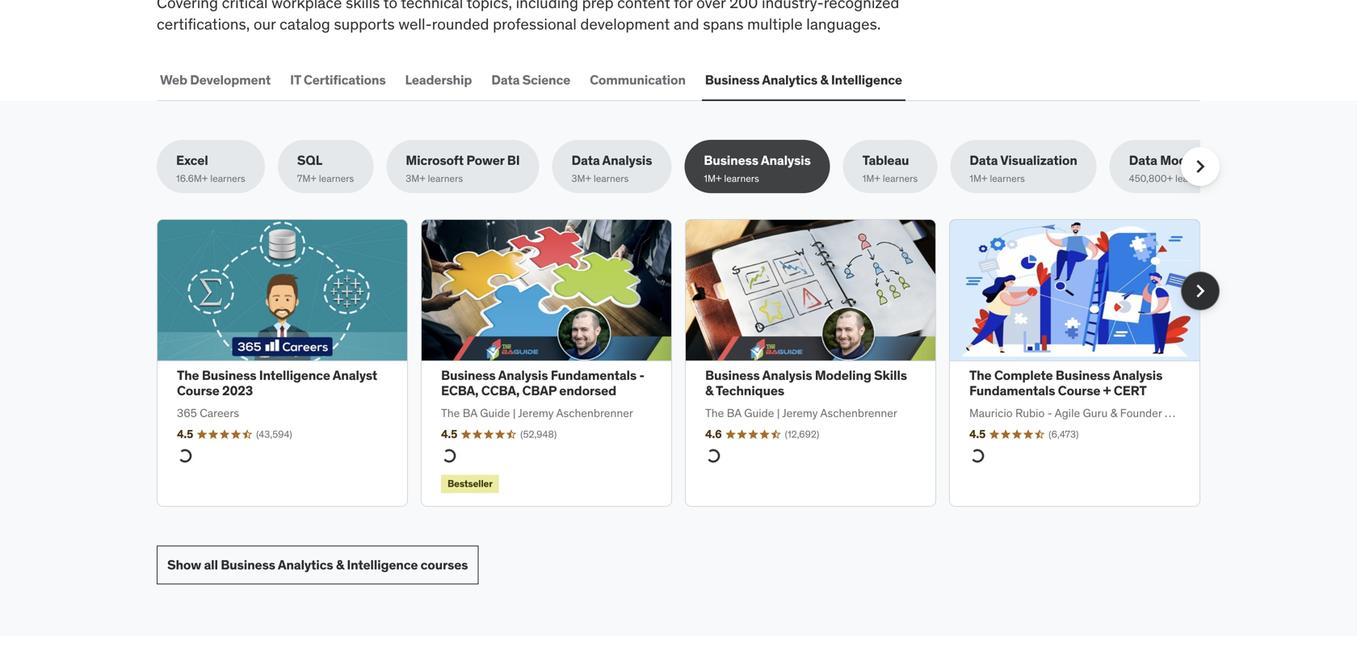 Task type: vqa. For each thing, say whether or not it's contained in the screenshot.


Task type: describe. For each thing, give the bounding box(es) containing it.
& inside button
[[821, 72, 829, 88]]

data science button
[[488, 61, 574, 100]]

show
[[167, 555, 201, 572]]

leadership
[[405, 72, 472, 88]]

and
[[674, 14, 700, 34]]

power
[[467, 152, 505, 169]]

data for data visualization 1m+ learners
[[970, 152, 998, 169]]

16.6m+
[[176, 172, 208, 185]]

prep
[[582, 0, 614, 12]]

2 vertical spatial intelligence
[[347, 555, 418, 572]]

3m+ inside data analysis 3m+ learners
[[572, 172, 592, 185]]

microsoft
[[406, 152, 464, 169]]

business analytics & intelligence
[[705, 72, 903, 88]]

catalog
[[280, 14, 330, 34]]

well-
[[399, 14, 432, 34]]

the for course
[[177, 367, 199, 384]]

analysis inside the 'the complete business analysis fundamentals course + cert'
[[1113, 367, 1163, 384]]

sql
[[297, 152, 323, 169]]

intelligence inside the "the business intelligence analyst course 2023"
[[259, 367, 330, 384]]

for
[[674, 0, 693, 12]]

modeling inside the business analysis modeling skills & techniques
[[815, 367, 872, 384]]

1m+ for data visualization
[[970, 172, 988, 185]]

data modeling 450,800+ learners
[[1130, 152, 1217, 185]]

science
[[523, 72, 571, 88]]

learners inside sql 7m+ learners
[[319, 172, 354, 185]]

ecba,
[[441, 382, 479, 399]]

multiple
[[748, 14, 803, 34]]

endorsed
[[560, 382, 617, 399]]

learners inside excel 16.6m+ learners
[[210, 172, 246, 185]]

it certifications
[[290, 72, 386, 88]]

the complete business analysis fundamentals course + cert
[[970, 367, 1163, 399]]

communication button
[[587, 61, 689, 100]]

next image
[[1188, 278, 1214, 304]]

learners inside business analysis 1m+ learners
[[724, 172, 760, 185]]

1m+ inside tableau 1m+ learners
[[863, 172, 881, 185]]

development
[[190, 72, 271, 88]]

show all business analytics & intelligence courses link
[[157, 544, 479, 583]]

development
[[581, 14, 670, 34]]

fundamentals inside the 'the complete business analysis fundamentals course + cert'
[[970, 382, 1056, 399]]

analyst
[[333, 367, 377, 384]]

content
[[618, 0, 671, 12]]

it certifications button
[[287, 61, 389, 100]]

learners inside the "data visualization 1m+ learners"
[[990, 172, 1026, 185]]

analysis for 1m+
[[761, 152, 811, 169]]

courses
[[421, 555, 468, 572]]

data analysis 3m+ learners
[[572, 152, 653, 185]]

all
[[204, 555, 218, 572]]

business inside the business analysis modeling skills & techniques
[[706, 367, 760, 384]]

to
[[384, 0, 398, 12]]

2023
[[222, 382, 253, 399]]

techniques
[[716, 382, 785, 399]]

our
[[254, 14, 276, 34]]

skills
[[875, 367, 908, 384]]

certifications,
[[157, 14, 250, 34]]

skills
[[346, 0, 380, 12]]

450,800+
[[1130, 172, 1174, 185]]

intelligence inside button
[[832, 72, 903, 88]]

& for show all business analytics & intelligence courses
[[336, 555, 344, 572]]

data science
[[492, 72, 571, 88]]

covering critical workplace skills to technical topics, including prep content for over 200 industry-recognized certifications, our catalog supports well-rounded professional development and spans multiple languages.
[[157, 0, 900, 34]]

rounded
[[432, 14, 489, 34]]

learners inside data modeling 450,800+ learners
[[1176, 172, 1211, 185]]

critical
[[222, 0, 268, 12]]

excel 16.6m+ learners
[[176, 152, 246, 185]]

+
[[1104, 382, 1112, 399]]

business inside business analysis 1m+ learners
[[704, 152, 759, 169]]

certifications
[[304, 72, 386, 88]]

the business intelligence analyst course 2023 link
[[177, 367, 377, 399]]

business inside business analysis fundamentals - ecba, ccba, cbap endorsed
[[441, 367, 496, 384]]



Task type: locate. For each thing, give the bounding box(es) containing it.
0 horizontal spatial modeling
[[815, 367, 872, 384]]

excel
[[176, 152, 208, 169]]

cert
[[1114, 382, 1147, 399]]

business
[[705, 72, 760, 88], [704, 152, 759, 169], [202, 367, 257, 384], [441, 367, 496, 384], [706, 367, 760, 384], [1056, 367, 1111, 384], [221, 555, 275, 572]]

fundamentals
[[551, 367, 637, 384], [970, 382, 1056, 399]]

visualization
[[1001, 152, 1078, 169]]

0 horizontal spatial analytics
[[278, 555, 333, 572]]

intelligence right 2023
[[259, 367, 330, 384]]

business inside the 'the complete business analysis fundamentals course + cert'
[[1056, 367, 1111, 384]]

analysis inside business analysis fundamentals - ecba, ccba, cbap endorsed
[[498, 367, 548, 384]]

spans
[[703, 14, 744, 34]]

leadership button
[[402, 61, 475, 100]]

0 horizontal spatial 1m+
[[704, 172, 722, 185]]

200
[[730, 0, 759, 12]]

course left 2023
[[177, 382, 220, 399]]

business analytics & intelligence button
[[702, 61, 906, 100]]

2 horizontal spatial &
[[821, 72, 829, 88]]

1 horizontal spatial 1m+
[[863, 172, 881, 185]]

microsoft power bi 3m+ learners
[[406, 152, 520, 185]]

the
[[177, 367, 199, 384], [970, 367, 992, 384]]

topics,
[[467, 0, 512, 12]]

0 horizontal spatial course
[[177, 382, 220, 399]]

business inside the "the business intelligence analyst course 2023"
[[202, 367, 257, 384]]

8 learners from the left
[[1176, 172, 1211, 185]]

data left science
[[492, 72, 520, 88]]

2 3m+ from the left
[[572, 172, 592, 185]]

technical
[[401, 0, 463, 12]]

recognized
[[824, 0, 900, 12]]

-
[[640, 367, 645, 384]]

business analysis fundamentals - ecba, ccba, cbap endorsed link
[[441, 367, 645, 399]]

the business intelligence analyst course 2023
[[177, 367, 377, 399]]

learners inside data analysis 3m+ learners
[[594, 172, 629, 185]]

business analysis 1m+ learners
[[704, 152, 811, 185]]

0 horizontal spatial intelligence
[[259, 367, 330, 384]]

analysis
[[603, 152, 653, 169], [761, 152, 811, 169], [498, 367, 548, 384], [763, 367, 813, 384], [1113, 367, 1163, 384]]

0 horizontal spatial the
[[177, 367, 199, 384]]

1m+ for business analysis
[[704, 172, 722, 185]]

1 horizontal spatial fundamentals
[[970, 382, 1056, 399]]

1 vertical spatial modeling
[[815, 367, 872, 384]]

carousel element
[[157, 219, 1220, 505]]

1 learners from the left
[[210, 172, 246, 185]]

analysis for modeling
[[763, 367, 813, 384]]

next image
[[1188, 154, 1214, 180]]

bi
[[507, 152, 520, 169]]

business analysis modeling skills & techniques
[[706, 367, 908, 399]]

communication
[[590, 72, 686, 88]]

0 horizontal spatial &
[[336, 555, 344, 572]]

show all business analytics & intelligence courses
[[167, 555, 468, 572]]

modeling left skills at the right of the page
[[815, 367, 872, 384]]

data left visualization
[[970, 152, 998, 169]]

2 1m+ from the left
[[863, 172, 881, 185]]

intelligence left courses
[[347, 555, 418, 572]]

1 the from the left
[[177, 367, 199, 384]]

1 1m+ from the left
[[704, 172, 722, 185]]

modeling inside data modeling 450,800+ learners
[[1161, 152, 1217, 169]]

complete
[[995, 367, 1054, 384]]

2 vertical spatial &
[[336, 555, 344, 572]]

2 the from the left
[[970, 367, 992, 384]]

the complete business analysis fundamentals course + cert link
[[970, 367, 1163, 399]]

1 vertical spatial analytics
[[278, 555, 333, 572]]

1 horizontal spatial 3m+
[[572, 172, 592, 185]]

over
[[697, 0, 726, 12]]

data for data science
[[492, 72, 520, 88]]

3m+ inside the microsoft power bi 3m+ learners
[[406, 172, 426, 185]]

analysis for 3m+
[[603, 152, 653, 169]]

5 learners from the left
[[724, 172, 760, 185]]

data inside data analysis 3m+ learners
[[572, 152, 600, 169]]

analytics inside button
[[763, 72, 818, 88]]

tableau 1m+ learners
[[863, 152, 918, 185]]

analysis inside the business analysis modeling skills & techniques
[[763, 367, 813, 384]]

0 vertical spatial &
[[821, 72, 829, 88]]

tableau
[[863, 152, 910, 169]]

ccba,
[[482, 382, 520, 399]]

course inside the "the business intelligence analyst course 2023"
[[177, 382, 220, 399]]

supports
[[334, 14, 395, 34]]

& inside the business analysis modeling skills & techniques
[[706, 382, 714, 399]]

learners
[[210, 172, 246, 185], [319, 172, 354, 185], [428, 172, 463, 185], [594, 172, 629, 185], [724, 172, 760, 185], [883, 172, 918, 185], [990, 172, 1026, 185], [1176, 172, 1211, 185]]

& for business analysis modeling skills & techniques
[[706, 382, 714, 399]]

1 horizontal spatial the
[[970, 367, 992, 384]]

1 horizontal spatial intelligence
[[347, 555, 418, 572]]

learners inside the microsoft power bi 3m+ learners
[[428, 172, 463, 185]]

course inside the 'the complete business analysis fundamentals course + cert'
[[1059, 382, 1101, 399]]

1 vertical spatial &
[[706, 382, 714, 399]]

1 course from the left
[[177, 382, 220, 399]]

data
[[492, 72, 520, 88], [572, 152, 600, 169], [970, 152, 998, 169], [1130, 152, 1158, 169]]

covering
[[157, 0, 218, 12]]

1m+ inside business analysis 1m+ learners
[[704, 172, 722, 185]]

web development
[[160, 72, 271, 88]]

languages.
[[807, 14, 881, 34]]

web
[[160, 72, 187, 88]]

1 vertical spatial intelligence
[[259, 367, 330, 384]]

3m+
[[406, 172, 426, 185], [572, 172, 592, 185]]

1 horizontal spatial modeling
[[1161, 152, 1217, 169]]

7 learners from the left
[[990, 172, 1026, 185]]

professional
[[493, 14, 577, 34]]

2 horizontal spatial 1m+
[[970, 172, 988, 185]]

learners inside tableau 1m+ learners
[[883, 172, 918, 185]]

3 learners from the left
[[428, 172, 463, 185]]

1m+
[[704, 172, 722, 185], [863, 172, 881, 185], [970, 172, 988, 185]]

workplace
[[272, 0, 342, 12]]

fundamentals inside business analysis fundamentals - ecba, ccba, cbap endorsed
[[551, 367, 637, 384]]

the left 2023
[[177, 367, 199, 384]]

2 learners from the left
[[319, 172, 354, 185]]

data for data analysis 3m+ learners
[[572, 152, 600, 169]]

including
[[516, 0, 579, 12]]

6 learners from the left
[[883, 172, 918, 185]]

7m+
[[297, 172, 317, 185]]

modeling
[[1161, 152, 1217, 169], [815, 367, 872, 384]]

0 vertical spatial intelligence
[[832, 72, 903, 88]]

1 3m+ from the left
[[406, 172, 426, 185]]

course left + on the right of the page
[[1059, 382, 1101, 399]]

4 learners from the left
[[594, 172, 629, 185]]

intelligence
[[832, 72, 903, 88], [259, 367, 330, 384], [347, 555, 418, 572]]

data up 450,800+
[[1130, 152, 1158, 169]]

data for data modeling 450,800+ learners
[[1130, 152, 1158, 169]]

analysis for fundamentals
[[498, 367, 548, 384]]

it
[[290, 72, 301, 88]]

2 horizontal spatial intelligence
[[832, 72, 903, 88]]

analysis inside business analysis 1m+ learners
[[761, 152, 811, 169]]

&
[[821, 72, 829, 88], [706, 382, 714, 399], [336, 555, 344, 572]]

the inside the "the business intelligence analyst course 2023"
[[177, 367, 199, 384]]

0 vertical spatial modeling
[[1161, 152, 1217, 169]]

0 horizontal spatial fundamentals
[[551, 367, 637, 384]]

the for fundamentals
[[970, 367, 992, 384]]

1 horizontal spatial &
[[706, 382, 714, 399]]

business analysis fundamentals - ecba, ccba, cbap endorsed
[[441, 367, 645, 399]]

2 course from the left
[[1059, 382, 1101, 399]]

analysis inside data analysis 3m+ learners
[[603, 152, 653, 169]]

topic filters element
[[157, 140, 1237, 193]]

industry-
[[762, 0, 824, 12]]

data right 'bi'
[[572, 152, 600, 169]]

1 horizontal spatial course
[[1059, 382, 1101, 399]]

data inside "button"
[[492, 72, 520, 88]]

3 1m+ from the left
[[970, 172, 988, 185]]

1 horizontal spatial analytics
[[763, 72, 818, 88]]

0 horizontal spatial 3m+
[[406, 172, 426, 185]]

the left "complete" at the bottom of the page
[[970, 367, 992, 384]]

modeling up 450,800+
[[1161, 152, 1217, 169]]

business inside button
[[705, 72, 760, 88]]

sql 7m+ learners
[[297, 152, 354, 185]]

course
[[177, 382, 220, 399], [1059, 382, 1101, 399]]

web development button
[[157, 61, 274, 100]]

data visualization 1m+ learners
[[970, 152, 1078, 185]]

0 vertical spatial analytics
[[763, 72, 818, 88]]

business analysis modeling skills & techniques link
[[706, 367, 908, 399]]

data inside the "data visualization 1m+ learners"
[[970, 152, 998, 169]]

the inside the 'the complete business analysis fundamentals course + cert'
[[970, 367, 992, 384]]

intelligence down languages.
[[832, 72, 903, 88]]

cbap
[[523, 382, 557, 399]]

data inside data modeling 450,800+ learners
[[1130, 152, 1158, 169]]

1m+ inside the "data visualization 1m+ learners"
[[970, 172, 988, 185]]



